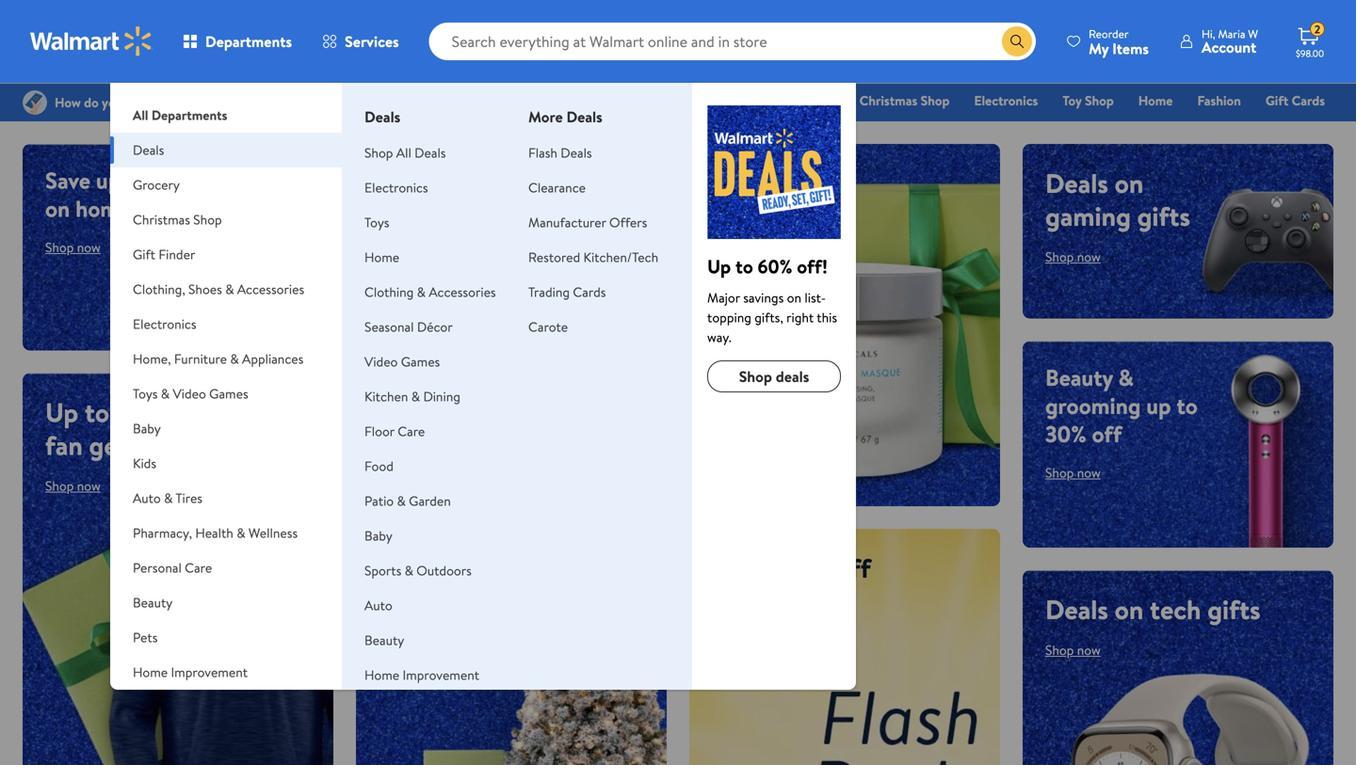 Task type: describe. For each thing, give the bounding box(es) containing it.
care for floor care
[[398, 422, 425, 441]]

off for up to 30% off seasonal decor
[[486, 550, 516, 581]]

all for all departments
[[133, 106, 148, 124]]

flash deals
[[528, 144, 592, 162]]

manufacturer
[[528, 213, 606, 232]]

toys link
[[365, 213, 389, 232]]

home down 'toys' "link"
[[365, 248, 399, 267]]

electronics for left electronics link
[[365, 178, 428, 197]]

one
[[1181, 118, 1209, 136]]

restored kitchen/tech link
[[528, 248, 659, 267]]

hi, maria w account
[[1202, 26, 1258, 57]]

gift for gift finder dropdown button
[[133, 245, 155, 264]]

& for sports & outdoors
[[405, 562, 413, 580]]

25%
[[116, 394, 162, 431]]

food
[[365, 457, 394, 476]]

grocery button
[[110, 168, 342, 203]]

on inside "save up to 40% on home"
[[45, 193, 70, 225]]

carote
[[528, 318, 568, 336]]

beauty for beauty & grooming up to 30% off
[[1045, 362, 1113, 394]]

on left tech at the bottom right
[[1115, 592, 1144, 628]]

home improvement link
[[365, 666, 479, 685]]

toys for toys & video games
[[133, 385, 158, 403]]

flash
[[528, 144, 558, 162]]

tech
[[1150, 592, 1201, 628]]

topping
[[707, 308, 752, 327]]

save up to 40% on home
[[45, 165, 196, 225]]

toys for 'toys' "link"
[[365, 213, 389, 232]]

grocery & essentials link
[[621, 90, 756, 111]]

gift cards registry
[[1108, 91, 1325, 136]]

clothing, shoes & accessories
[[133, 280, 304, 299]]

one debit link
[[1172, 117, 1253, 137]]

offers
[[609, 213, 647, 232]]

pets
[[133, 629, 158, 647]]

search icon image
[[1010, 34, 1025, 49]]

trading cards
[[528, 283, 606, 301]]

deals inside dropdown button
[[133, 141, 164, 159]]

registry link
[[1100, 117, 1165, 137]]

kitchen/tech
[[584, 248, 659, 267]]

personal
[[133, 559, 182, 577]]

departments inside departments dropdown button
[[205, 31, 292, 52]]

deals on tech gifts
[[1045, 592, 1261, 628]]

65%
[[783, 550, 830, 587]]

0 horizontal spatial electronics link
[[365, 178, 428, 197]]

sports & outdoors link
[[365, 562, 472, 580]]

auto & tires
[[133, 489, 202, 508]]

& for grocery & essentials
[[679, 91, 688, 110]]

off for up to 25% off sports- fan gear
[[169, 394, 204, 431]]

floor care link
[[365, 422, 425, 441]]

list-
[[805, 289, 826, 307]]

home inside dropdown button
[[133, 664, 168, 682]]

home improvement button
[[110, 656, 342, 690]]

care for personal care
[[185, 559, 212, 577]]

gift finder link
[[763, 90, 844, 111]]

decor
[[467, 578, 523, 610]]

up to 65% off
[[712, 550, 871, 587]]

all departments link
[[110, 83, 342, 133]]

home, furniture & appliances
[[133, 350, 304, 368]]

deals image
[[707, 105, 841, 239]]

shop now link for deals on tech gifts
[[1045, 641, 1101, 660]]

shop now for save up to 40% on home
[[45, 238, 101, 257]]

auto for auto & tires
[[133, 489, 161, 508]]

& for auto & tires
[[164, 489, 173, 508]]

floor care
[[365, 422, 425, 441]]

major
[[707, 289, 740, 307]]

clearance link
[[528, 178, 586, 197]]

now for deals on tech gifts
[[1077, 641, 1101, 660]]

electronics button
[[110, 307, 342, 342]]

gift finder for gift finder link
[[772, 91, 835, 110]]

up inside "save up to 40% on home"
[[96, 165, 121, 196]]

deals inside deals on gaming gifts
[[1045, 165, 1108, 202]]

shop now link for up to 30% off seasonal decor
[[379, 623, 434, 642]]

this
[[817, 308, 837, 327]]

shop now link for beauty & grooming up to 30% off
[[1045, 464, 1101, 482]]

auto link
[[365, 597, 393, 615]]

up for up to 65% off
[[712, 550, 745, 587]]

services
[[345, 31, 399, 52]]

toy shop
[[1063, 91, 1114, 110]]

up to 30% off seasonal decor
[[379, 550, 523, 610]]

0 vertical spatial home link
[[1130, 90, 1182, 111]]

now for up to 30% off seasonal decor
[[410, 623, 434, 642]]

shop inside 'link'
[[1085, 91, 1114, 110]]

christmas shop link
[[851, 90, 958, 111]]

shop now for up to 25% off sports- fan gear
[[45, 477, 101, 495]]

walmart+ link
[[1261, 117, 1334, 137]]

finder for gift finder link
[[798, 91, 835, 110]]

shop deals
[[739, 366, 809, 387]]

off inside the beauty & grooming up to 30% off
[[1092, 419, 1122, 450]]

video games
[[365, 353, 440, 371]]

to for up to 25% off sports- fan gear
[[85, 394, 109, 431]]

christmas shop for christmas shop link
[[860, 91, 950, 110]]

30% inside the beauty & grooming up to 30% off
[[1045, 419, 1087, 450]]

shop all deals
[[365, 144, 446, 162]]

deals
[[776, 366, 809, 387]]

my
[[1089, 38, 1109, 59]]

maria
[[1218, 26, 1246, 42]]

pets button
[[110, 621, 342, 656]]

& for patio & garden
[[397, 492, 406, 510]]

video inside toys & video games 'dropdown button'
[[173, 385, 206, 403]]

gaming
[[1045, 198, 1131, 235]]

deals on gaming gifts
[[1045, 165, 1191, 235]]

fan
[[45, 427, 83, 464]]

shop now for deals on tech gifts
[[1045, 641, 1101, 660]]

seasonal décor link
[[365, 318, 453, 336]]

improvement for home improvement dropdown button
[[171, 664, 248, 682]]

way.
[[707, 328, 731, 347]]

floor
[[365, 422, 395, 441]]

toys & video games button
[[110, 377, 342, 412]]

christmas for christmas shop link
[[860, 91, 918, 110]]

account
[[1202, 37, 1257, 57]]

pharmacy, health & wellness
[[133, 524, 298, 543]]

pharmacy, health & wellness button
[[110, 516, 342, 551]]

restored kitchen/tech
[[528, 248, 659, 267]]

shop now link for deals on gaming gifts
[[1045, 248, 1101, 266]]

auto for auto link
[[365, 597, 393, 615]]

home down beauty link
[[365, 666, 399, 685]]

now for up to 25% off sports- fan gear
[[77, 477, 101, 495]]

& for kitchen & dining
[[411, 388, 420, 406]]

essentials
[[691, 91, 747, 110]]

off!
[[797, 253, 828, 280]]

to for up to 65% off
[[752, 550, 776, 587]]

1 horizontal spatial accessories
[[429, 283, 496, 301]]

30% inside up to 30% off seasonal decor
[[439, 550, 480, 581]]

gift inside gift cards registry
[[1266, 91, 1289, 110]]

sports-
[[210, 394, 291, 431]]

patio & garden link
[[365, 492, 451, 510]]

gifts,
[[755, 308, 783, 327]]

clearance
[[528, 178, 586, 197]]

appliances
[[242, 350, 304, 368]]

40%
[[153, 165, 196, 196]]



Task type: locate. For each thing, give the bounding box(es) containing it.
shop all deals link
[[365, 144, 446, 162]]

gift finder up clothing, at top
[[133, 245, 195, 264]]

toys up clothing
[[365, 213, 389, 232]]

shop now down grooming
[[1045, 464, 1101, 482]]

up inside up to 60% off! major savings on list- topping gifts, right this way.
[[707, 253, 731, 280]]

1 horizontal spatial gifts
[[1208, 592, 1261, 628]]

savings up gifts,
[[743, 289, 784, 307]]

up for up to 30% off seasonal decor
[[379, 550, 407, 581]]

grocery & essentials
[[630, 91, 747, 110]]

1 vertical spatial christmas shop
[[133, 211, 222, 229]]

gift finder
[[772, 91, 835, 110], [133, 245, 195, 264]]

shop now down fan
[[45, 477, 101, 495]]

1 horizontal spatial baby
[[365, 527, 393, 545]]

electronics for electronics link to the top
[[974, 91, 1038, 110]]

0 horizontal spatial video
[[173, 385, 206, 403]]

& for beauty & grooming up to 30% off
[[1119, 362, 1134, 394]]

home improvement down beauty link
[[365, 666, 479, 685]]

to for up to 60% off! major savings on list- topping gifts, right this way.
[[736, 253, 753, 280]]

baby down patio
[[365, 527, 393, 545]]

0 horizontal spatial auto
[[133, 489, 161, 508]]

departments
[[205, 31, 292, 52], [151, 106, 227, 124]]

games inside toys & video games 'dropdown button'
[[209, 385, 248, 403]]

shop now link for save up to 40% on home
[[45, 238, 101, 257]]

home link down 'toys' "link"
[[365, 248, 399, 267]]

1 vertical spatial video
[[173, 385, 206, 403]]

1 vertical spatial care
[[185, 559, 212, 577]]

Walmart Site-Wide search field
[[429, 23, 1036, 60]]

1 vertical spatial cards
[[573, 283, 606, 301]]

auto & tires button
[[110, 481, 342, 516]]

now down the gaming
[[1077, 248, 1101, 266]]

clothing, shoes & accessories button
[[110, 272, 342, 307]]

christmas shop for christmas shop dropdown button
[[133, 211, 222, 229]]

savings inside up to 60% off! major savings on list- topping gifts, right this way.
[[743, 289, 784, 307]]

& inside 'dropdown button'
[[161, 385, 170, 403]]

gifts inside deals on gaming gifts
[[1137, 198, 1191, 235]]

now for deals on gaming gifts
[[1077, 248, 1101, 266]]

gift finder inside dropdown button
[[133, 245, 195, 264]]

manufacturer offers
[[528, 213, 647, 232]]

up down the baby link
[[379, 550, 407, 581]]

home
[[1138, 91, 1173, 110], [365, 248, 399, 267], [133, 664, 168, 682], [365, 666, 399, 685]]

games up kitchen & dining
[[401, 353, 440, 371]]

0 vertical spatial baby
[[133, 420, 161, 438]]

accessories up décor
[[429, 283, 496, 301]]

debit
[[1212, 118, 1245, 136]]

0 vertical spatial auto
[[133, 489, 161, 508]]

& inside 'link'
[[679, 91, 688, 110]]

0 vertical spatial gift finder
[[772, 91, 835, 110]]

shop now down auto link
[[379, 623, 434, 642]]

0 vertical spatial electronics
[[974, 91, 1038, 110]]

baby button
[[110, 412, 342, 446]]

on inside deals on gaming gifts
[[1115, 165, 1144, 202]]

toys inside toys & video games 'dropdown button'
[[133, 385, 158, 403]]

home improvement for home improvement link
[[365, 666, 479, 685]]

1 vertical spatial games
[[209, 385, 248, 403]]

home improvement
[[133, 664, 248, 682], [365, 666, 479, 685]]

christmas inside christmas shop dropdown button
[[133, 211, 190, 229]]

up left 65%
[[712, 550, 745, 587]]

departments inside 'all departments' link
[[151, 106, 227, 124]]

to inside the beauty & grooming up to 30% off
[[1177, 391, 1198, 422]]

1 horizontal spatial home link
[[1130, 90, 1182, 111]]

savings
[[743, 289, 784, 307], [506, 366, 622, 418]]

home down pets
[[133, 664, 168, 682]]

0 vertical spatial care
[[398, 422, 425, 441]]

2 horizontal spatial gift
[[1266, 91, 1289, 110]]

1 horizontal spatial improvement
[[403, 666, 479, 685]]

seasonal
[[379, 578, 461, 610]]

christmas for christmas shop dropdown button
[[133, 211, 190, 229]]

shop
[[921, 91, 950, 110], [1085, 91, 1114, 110], [365, 144, 393, 162], [193, 211, 222, 229], [45, 238, 74, 257], [1045, 248, 1074, 266], [739, 366, 772, 387], [1045, 464, 1074, 482], [45, 477, 74, 495], [379, 623, 407, 642], [1045, 641, 1074, 660]]

up to 60% off! major savings on list- topping gifts, right this way.
[[707, 253, 837, 347]]

1 horizontal spatial beauty
[[365, 632, 404, 650]]

up right grooming
[[1146, 391, 1171, 422]]

1 horizontal spatial christmas shop
[[860, 91, 950, 110]]

games
[[401, 353, 440, 371], [209, 385, 248, 403]]

now down home
[[77, 238, 101, 257]]

& for clothing & accessories
[[417, 283, 426, 301]]

up for up to 25% off sports- fan gear
[[45, 394, 78, 431]]

home, furniture & appliances button
[[110, 342, 342, 377]]

trading
[[528, 283, 570, 301]]

1 vertical spatial electronics
[[365, 178, 428, 197]]

cards inside gift cards registry
[[1292, 91, 1325, 110]]

shoes
[[188, 280, 222, 299]]

on up right
[[787, 289, 802, 307]]

0 horizontal spatial savings
[[506, 366, 622, 418]]

up inside up to 30% off seasonal decor
[[379, 550, 407, 581]]

0 vertical spatial electronics link
[[966, 90, 1047, 111]]

gift finder button
[[110, 237, 342, 272]]

beauty inside the beauty & grooming up to 30% off
[[1045, 362, 1113, 394]]

beauty inside dropdown button
[[133, 594, 173, 612]]

cards up walmart+
[[1292, 91, 1325, 110]]

gift inside dropdown button
[[133, 245, 155, 264]]

home up registry
[[1138, 91, 1173, 110]]

registry
[[1108, 118, 1156, 136]]

gift finder right essentials
[[772, 91, 835, 110]]

savings down carote link
[[506, 366, 622, 418]]

1 vertical spatial all
[[396, 144, 411, 162]]

gift for gift finder link
[[772, 91, 795, 110]]

1 horizontal spatial christmas
[[860, 91, 918, 110]]

accessories
[[237, 280, 304, 299], [429, 283, 496, 301]]

1 horizontal spatial electronics link
[[966, 90, 1047, 111]]

1 vertical spatial beauty
[[133, 594, 173, 612]]

1 horizontal spatial home improvement
[[365, 666, 479, 685]]

gift up walmart+
[[1266, 91, 1289, 110]]

beauty for beauty dropdown button
[[133, 594, 173, 612]]

gift right essentials
[[772, 91, 795, 110]]

gifts for deals on tech gifts
[[1208, 592, 1261, 628]]

clothing,
[[133, 280, 185, 299]]

1 horizontal spatial up
[[1146, 391, 1171, 422]]

0 horizontal spatial toys
[[133, 385, 158, 403]]

décor
[[417, 318, 453, 336]]

up up major
[[707, 253, 731, 280]]

accessories down gift finder dropdown button
[[237, 280, 304, 299]]

& for toys & video games
[[161, 385, 170, 403]]

walmart image
[[30, 26, 153, 57]]

departments button
[[168, 19, 307, 64]]

off inside up to 30% off seasonal decor
[[486, 550, 516, 581]]

shop inside dropdown button
[[193, 211, 222, 229]]

shop now down the gaming
[[1045, 248, 1101, 266]]

1 vertical spatial finder
[[159, 245, 195, 264]]

kitchen & dining link
[[365, 388, 460, 406]]

finder for gift finder dropdown button
[[159, 245, 195, 264]]

0 horizontal spatial home link
[[365, 248, 399, 267]]

electronics for electronics dropdown button
[[133, 315, 196, 333]]

0 horizontal spatial 30%
[[439, 550, 480, 581]]

grocery right deals link
[[630, 91, 676, 110]]

now for save up to 40% on home
[[77, 238, 101, 257]]

gifts right the gaming
[[1137, 198, 1191, 235]]

home link up registry
[[1130, 90, 1182, 111]]

toy
[[1063, 91, 1082, 110]]

beauty link
[[365, 632, 404, 650]]

games down home, furniture & appliances dropdown button
[[209, 385, 248, 403]]

fashion
[[1198, 91, 1241, 110]]

care down health
[[185, 559, 212, 577]]

1 horizontal spatial savings
[[743, 289, 784, 307]]

0 horizontal spatial improvement
[[171, 664, 248, 682]]

home improvement down pets dropdown button
[[133, 664, 248, 682]]

1 horizontal spatial gift
[[772, 91, 795, 110]]

off inside up to 25% off sports- fan gear
[[169, 394, 204, 431]]

gear
[[89, 427, 140, 464]]

0 horizontal spatial christmas
[[133, 211, 190, 229]]

home improvement inside dropdown button
[[133, 664, 248, 682]]

0 vertical spatial video
[[365, 353, 398, 371]]

sports & outdoors
[[365, 562, 472, 580]]

up for up to 60% off! major savings on list- topping gifts, right this way.
[[707, 253, 731, 280]]

home link
[[1130, 90, 1182, 111], [365, 248, 399, 267]]

1 horizontal spatial care
[[398, 422, 425, 441]]

video up kitchen
[[365, 353, 398, 371]]

gift
[[772, 91, 795, 110], [1266, 91, 1289, 110], [133, 245, 155, 264]]

0 vertical spatial toys
[[365, 213, 389, 232]]

baby inside dropdown button
[[133, 420, 161, 438]]

patio
[[365, 492, 394, 510]]

0 horizontal spatial gift finder
[[133, 245, 195, 264]]

departments up deals dropdown button
[[151, 106, 227, 124]]

1 horizontal spatial games
[[401, 353, 440, 371]]

2 horizontal spatial electronics
[[974, 91, 1038, 110]]

cards down restored kitchen/tech link
[[573, 283, 606, 301]]

1 vertical spatial gift finder
[[133, 245, 195, 264]]

shop now down deals on tech gifts
[[1045, 641, 1101, 660]]

0 vertical spatial games
[[401, 353, 440, 371]]

shop now link down deals on tech gifts
[[1045, 641, 1101, 660]]

items
[[1112, 38, 1149, 59]]

0 horizontal spatial up
[[96, 165, 121, 196]]

beauty for beauty link
[[365, 632, 404, 650]]

finder left christmas shop link
[[798, 91, 835, 110]]

kids
[[133, 454, 156, 473]]

trading cards link
[[528, 283, 606, 301]]

walmart+
[[1269, 118, 1325, 136]]

gifts for deals on gaming gifts
[[1137, 198, 1191, 235]]

shop now link down fan
[[45, 477, 101, 495]]

shop now link down the gaming
[[1045, 248, 1101, 266]]

accessories inside dropdown button
[[237, 280, 304, 299]]

1 vertical spatial electronics link
[[365, 178, 428, 197]]

departments up 'all departments' link
[[205, 31, 292, 52]]

food link
[[365, 457, 394, 476]]

0 vertical spatial christmas shop
[[860, 91, 950, 110]]

christmas shop inside dropdown button
[[133, 211, 222, 229]]

grocery for grocery
[[133, 176, 180, 194]]

gift finder for gift finder dropdown button
[[133, 245, 195, 264]]

christmas inside christmas shop link
[[860, 91, 918, 110]]

cards for trading cards
[[573, 283, 606, 301]]

2 horizontal spatial beauty
[[1045, 362, 1113, 394]]

to for up to 30% off seasonal decor
[[413, 550, 434, 581]]

one debit
[[1181, 118, 1245, 136]]

shop now link down grooming
[[1045, 464, 1101, 482]]

carote link
[[528, 318, 568, 336]]

to
[[126, 165, 147, 196], [736, 253, 753, 280], [1177, 391, 1198, 422], [85, 394, 109, 431], [413, 550, 434, 581], [752, 550, 776, 587]]

0 vertical spatial beauty
[[1045, 362, 1113, 394]]

1 vertical spatial departments
[[151, 106, 227, 124]]

now down grooming
[[1077, 464, 1101, 482]]

2 vertical spatial all
[[379, 366, 422, 418]]

1 horizontal spatial electronics
[[365, 178, 428, 197]]

0 vertical spatial 30%
[[1045, 419, 1087, 450]]

0 vertical spatial all
[[133, 106, 148, 124]]

up inside the beauty & grooming up to 30% off
[[1146, 391, 1171, 422]]

shop now link down home
[[45, 238, 101, 257]]

1 vertical spatial toys
[[133, 385, 158, 403]]

fashion link
[[1189, 90, 1250, 111]]

more deals
[[528, 106, 603, 127]]

60%
[[758, 253, 793, 280]]

auto inside dropdown button
[[133, 489, 161, 508]]

grocery inside 'link'
[[630, 91, 676, 110]]

1 horizontal spatial cards
[[1292, 91, 1325, 110]]

0 horizontal spatial home improvement
[[133, 664, 248, 682]]

improvement down pets dropdown button
[[171, 664, 248, 682]]

1 horizontal spatial grocery
[[630, 91, 676, 110]]

Search search field
[[429, 23, 1036, 60]]

2 vertical spatial beauty
[[365, 632, 404, 650]]

& inside the beauty & grooming up to 30% off
[[1119, 362, 1134, 394]]

outdoors
[[417, 562, 472, 580]]

1 vertical spatial grocery
[[133, 176, 180, 194]]

1 vertical spatial up
[[1146, 391, 1171, 422]]

to inside up to 30% off seasonal decor
[[413, 550, 434, 581]]

flash deals link
[[528, 144, 592, 162]]

0 vertical spatial finder
[[798, 91, 835, 110]]

1 horizontal spatial 30%
[[1045, 419, 1087, 450]]

improvement for home improvement link
[[403, 666, 479, 685]]

0 horizontal spatial care
[[185, 559, 212, 577]]

electronics inside dropdown button
[[133, 315, 196, 333]]

improvement down beauty link
[[403, 666, 479, 685]]

electronics down clothing, at top
[[133, 315, 196, 333]]

health
[[195, 524, 233, 543]]

0 horizontal spatial gifts
[[1137, 198, 1191, 235]]

0 vertical spatial christmas
[[860, 91, 918, 110]]

beauty button
[[110, 586, 342, 621]]

2 vertical spatial electronics
[[133, 315, 196, 333]]

electronics down shop all deals
[[365, 178, 428, 197]]

0 horizontal spatial baby
[[133, 420, 161, 438]]

cards for gift cards registry
[[1292, 91, 1325, 110]]

1 horizontal spatial auto
[[365, 597, 393, 615]]

deals link
[[565, 90, 614, 111]]

auto down kids
[[133, 489, 161, 508]]

all departments
[[133, 106, 227, 124]]

0 horizontal spatial electronics
[[133, 315, 196, 333]]

shop now
[[45, 238, 101, 257], [1045, 248, 1101, 266], [1045, 464, 1101, 482], [45, 477, 101, 495], [379, 623, 434, 642], [1045, 641, 1101, 660]]

shop now for deals on gaming gifts
[[1045, 248, 1101, 266]]

on left home
[[45, 193, 70, 225]]

on down registry
[[1115, 165, 1144, 202]]

christmas shop button
[[110, 203, 342, 237]]

restored
[[528, 248, 580, 267]]

auto down sports
[[365, 597, 393, 615]]

grocery inside dropdown button
[[133, 176, 180, 194]]

care inside dropdown button
[[185, 559, 212, 577]]

grocery right home
[[133, 176, 180, 194]]

now down seasonal on the left bottom
[[410, 623, 434, 642]]

up inside up to 25% off sports- fan gear
[[45, 394, 78, 431]]

now for beauty & grooming up to 30% off
[[1077, 464, 1101, 482]]

0 horizontal spatial games
[[209, 385, 248, 403]]

0 horizontal spatial finder
[[159, 245, 195, 264]]

all for all new savings
[[379, 366, 422, 418]]

video games link
[[365, 353, 440, 371]]

gift up clothing, at top
[[133, 245, 155, 264]]

beauty & grooming up to 30% off
[[1045, 362, 1198, 450]]

improvement inside dropdown button
[[171, 664, 248, 682]]

1 vertical spatial christmas
[[133, 211, 190, 229]]

off for up to 65% off
[[836, 550, 871, 587]]

grooming
[[1045, 391, 1141, 422]]

1 vertical spatial baby
[[365, 527, 393, 545]]

furniture
[[174, 350, 227, 368]]

1 vertical spatial savings
[[506, 366, 622, 418]]

0 horizontal spatial gift
[[133, 245, 155, 264]]

0 horizontal spatial christmas shop
[[133, 211, 222, 229]]

0 horizontal spatial grocery
[[133, 176, 180, 194]]

care right floor
[[398, 422, 425, 441]]

shop now link for up to 25% off sports- fan gear
[[45, 477, 101, 495]]

0 horizontal spatial accessories
[[237, 280, 304, 299]]

0 vertical spatial departments
[[205, 31, 292, 52]]

0 vertical spatial up
[[96, 165, 121, 196]]

up left "gear"
[[45, 394, 78, 431]]

finder inside dropdown button
[[159, 245, 195, 264]]

now down deals on tech gifts
[[1077, 641, 1101, 660]]

shop now for up to 30% off seasonal decor
[[379, 623, 434, 642]]

shop now down home
[[45, 238, 101, 257]]

christmas down 40%
[[133, 211, 190, 229]]

1 vertical spatial auto
[[365, 597, 393, 615]]

video
[[365, 353, 398, 371], [173, 385, 206, 403]]

shop now link down auto link
[[379, 623, 434, 642]]

1 vertical spatial 30%
[[439, 550, 480, 581]]

to inside "save up to 40% on home"
[[126, 165, 147, 196]]

christmas right gift finder link
[[860, 91, 918, 110]]

1 horizontal spatial video
[[365, 353, 398, 371]]

toys down home,
[[133, 385, 158, 403]]

on inside up to 60% off! major savings on list- topping gifts, right this way.
[[787, 289, 802, 307]]

0 horizontal spatial cards
[[573, 283, 606, 301]]

shop deals link
[[707, 361, 841, 393]]

finder up clothing, at top
[[159, 245, 195, 264]]

1 horizontal spatial toys
[[365, 213, 389, 232]]

0 vertical spatial grocery
[[630, 91, 676, 110]]

home
[[75, 193, 130, 225]]

pharmacy,
[[133, 524, 192, 543]]

home inside "link"
[[1138, 91, 1173, 110]]

baby up kids
[[133, 420, 161, 438]]

baby link
[[365, 527, 393, 545]]

reorder
[[1089, 26, 1129, 42]]

0 horizontal spatial beauty
[[133, 594, 173, 612]]

1 vertical spatial home link
[[365, 248, 399, 267]]

grocery for grocery & essentials
[[630, 91, 676, 110]]

wellness
[[249, 524, 298, 543]]

electronics link down shop all deals
[[365, 178, 428, 197]]

1 horizontal spatial gift finder
[[772, 91, 835, 110]]

baby for "baby" dropdown button
[[133, 420, 161, 438]]

1 vertical spatial gifts
[[1208, 592, 1261, 628]]

0 vertical spatial cards
[[1292, 91, 1325, 110]]

gifts right tech at the bottom right
[[1208, 592, 1261, 628]]

off
[[169, 394, 204, 431], [1092, 419, 1122, 450], [486, 550, 516, 581], [836, 550, 871, 587]]

home improvement for home improvement dropdown button
[[133, 664, 248, 682]]

hi,
[[1202, 26, 1216, 42]]

to inside up to 25% off sports- fan gear
[[85, 394, 109, 431]]

electronics down search icon
[[974, 91, 1038, 110]]

video down furniture
[[173, 385, 206, 403]]

now down fan
[[77, 477, 101, 495]]

electronics link down search icon
[[966, 90, 1047, 111]]

0 vertical spatial gifts
[[1137, 198, 1191, 235]]

kitchen
[[365, 388, 408, 406]]

shop now for beauty & grooming up to 30% off
[[1045, 464, 1101, 482]]

to inside up to 60% off! major savings on list- topping gifts, right this way.
[[736, 253, 753, 280]]

up right save
[[96, 165, 121, 196]]

1 horizontal spatial finder
[[798, 91, 835, 110]]

all new savings
[[379, 366, 622, 418]]

0 vertical spatial savings
[[743, 289, 784, 307]]

baby for the baby link
[[365, 527, 393, 545]]



Task type: vqa. For each thing, say whether or not it's contained in the screenshot.
Options
no



